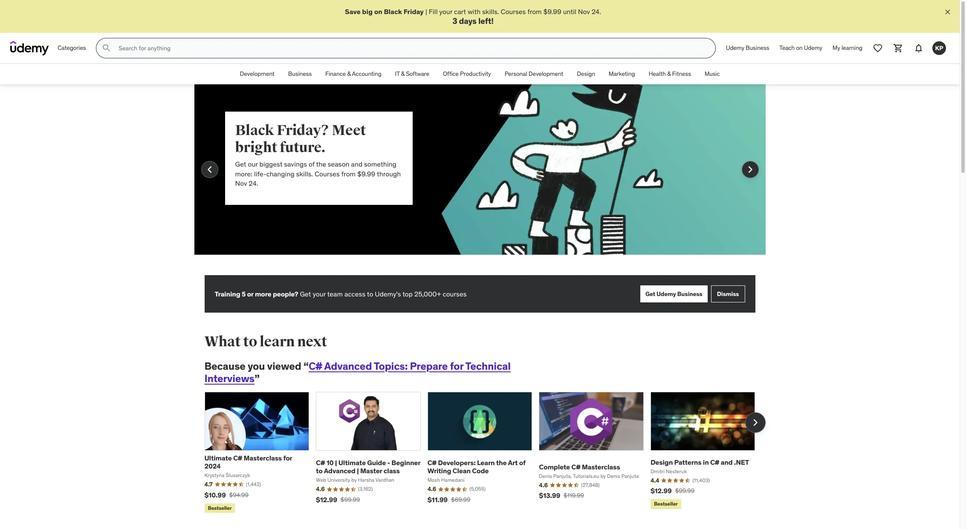 Task type: describe. For each thing, give the bounding box(es) containing it.
left!
[[479, 16, 494, 26]]

teach
[[780, 44, 795, 52]]

health & fitness link
[[642, 64, 698, 85]]

season
[[328, 160, 350, 169]]

c# 10 | ultimate guide - beginner to advanced | master class link
[[316, 459, 421, 476]]

savings
[[284, 160, 307, 169]]

it
[[395, 70, 400, 78]]

complete
[[539, 463, 570, 472]]

udemy inside "link"
[[727, 44, 745, 52]]

music link
[[698, 64, 727, 85]]

nov inside black friday? meet bright future. get our biggest savings of the season and something more: life-changing skills. courses from $9.99 through nov 24.
[[235, 179, 247, 188]]

black inside save big on black friday | fill your cart with skills. courses from $9.99 until nov 24. 3 days left!
[[384, 7, 402, 16]]

art
[[508, 459, 518, 468]]

get for black friday? meet bright future.
[[235, 160, 246, 169]]

training 5 or more people? get your team access to udemy's top 25,000+ courses
[[215, 290, 467, 299]]

meet
[[332, 122, 366, 140]]

ultimate c# masterclass for 2024
[[205, 454, 292, 471]]

teach on udemy
[[780, 44, 823, 52]]

c# inside c# developers: learn the art of writing clean code
[[428, 459, 437, 468]]

black inside black friday? meet bright future. get our biggest savings of the season and something more: life-changing skills. courses from $9.99 through nov 24.
[[235, 122, 274, 140]]

1 horizontal spatial |
[[357, 467, 359, 476]]

people?
[[273, 290, 298, 299]]

patterns
[[675, 458, 702, 467]]

notifications image
[[914, 43, 925, 53]]

24. inside black friday? meet bright future. get our biggest savings of the season and something more: life-changing skills. courses from $9.99 through nov 24.
[[249, 179, 258, 188]]

my learning link
[[828, 38, 868, 59]]

masterclass for ultimate c# masterclass for 2024
[[244, 454, 282, 463]]

save
[[345, 7, 361, 16]]

learn
[[477, 459, 495, 468]]

because
[[205, 360, 246, 373]]

until
[[564, 7, 577, 16]]

"
[[255, 372, 260, 386]]

c# advanced topics: prepare for technical interviews
[[205, 360, 511, 386]]

software
[[406, 70, 430, 78]]

you
[[248, 360, 265, 373]]

class
[[384, 467, 400, 476]]

design patterns in c# and .net
[[651, 458, 750, 467]]

big
[[362, 7, 373, 16]]

5
[[242, 290, 246, 299]]

friday
[[404, 7, 424, 16]]

courses
[[443, 290, 467, 299]]

on inside save big on black friday | fill your cart with skills. courses from $9.99 until nov 24. 3 days left!
[[374, 7, 383, 16]]

skills. inside save big on black friday | fill your cart with skills. courses from $9.99 until nov 24. 3 days left!
[[483, 7, 500, 16]]

finance
[[326, 70, 346, 78]]

2 development from the left
[[529, 70, 564, 78]]

2 horizontal spatial to
[[367, 290, 374, 299]]

future.
[[280, 139, 326, 157]]

something
[[364, 160, 397, 169]]

1 vertical spatial your
[[313, 290, 326, 299]]

c# inside c# 10 | ultimate guide - beginner to advanced | master class
[[316, 459, 325, 468]]

it & software link
[[389, 64, 437, 85]]

complete c# masterclass link
[[539, 463, 621, 472]]

close image
[[944, 8, 953, 16]]

c# inside c# advanced topics: prepare for technical interviews
[[309, 360, 323, 373]]

my learning
[[833, 44, 863, 52]]

what
[[205, 333, 241, 351]]

1 horizontal spatial and
[[721, 458, 733, 467]]

c# developers: learn the art of writing clean code
[[428, 459, 526, 476]]

development link
[[233, 64, 282, 85]]

technical
[[466, 360, 511, 373]]

next image
[[744, 163, 758, 177]]

fitness
[[673, 70, 692, 78]]

carousel element for c# advanced topics: prepare for technical interviews link
[[205, 392, 766, 516]]

personal
[[505, 70, 528, 78]]

udemy inside 'link'
[[805, 44, 823, 52]]

health & fitness
[[649, 70, 692, 78]]

clean
[[453, 467, 471, 476]]

c# 10 | ultimate guide - beginner to advanced | master class
[[316, 459, 421, 476]]

top
[[403, 290, 413, 299]]

c# developers: learn the art of writing clean code link
[[428, 459, 526, 476]]

| inside save big on black friday | fill your cart with skills. courses from $9.99 until nov 24. 3 days left!
[[426, 7, 427, 16]]

marketing
[[609, 70, 636, 78]]

more
[[255, 290, 272, 299]]

complete c# masterclass
[[539, 463, 621, 472]]

life-
[[254, 170, 267, 178]]

of inside black friday? meet bright future. get our biggest savings of the season and something more: life-changing skills. courses from $9.99 through nov 24.
[[309, 160, 315, 169]]

shopping cart with 0 items image
[[894, 43, 904, 53]]

0 horizontal spatial udemy
[[657, 290, 677, 298]]

music
[[705, 70, 720, 78]]

courses inside black friday? meet bright future. get our biggest savings of the season and something more: life-changing skills. courses from $9.99 through nov 24.
[[315, 170, 340, 178]]

of inside c# developers: learn the art of writing clean code
[[520, 459, 526, 468]]

accounting
[[352, 70, 382, 78]]

kp
[[936, 44, 944, 52]]

on inside 'link'
[[797, 44, 803, 52]]

courses inside save big on black friday | fill your cart with skills. courses from $9.99 until nov 24. 3 days left!
[[501, 7, 526, 16]]

black friday? meet bright future. get our biggest savings of the season and something more: life-changing skills. courses from $9.99 through nov 24.
[[235, 122, 401, 188]]

carousel element for business link
[[194, 85, 766, 276]]

guide
[[367, 459, 386, 468]]

through
[[377, 170, 401, 178]]

kp link
[[930, 38, 950, 59]]

design for design patterns in c# and .net
[[651, 458, 673, 467]]

the inside c# developers: learn the art of writing clean code
[[497, 459, 507, 468]]

personal development
[[505, 70, 564, 78]]

$9.99 inside black friday? meet bright future. get our biggest savings of the season and something more: life-changing skills. courses from $9.99 through nov 24.
[[358, 170, 376, 178]]

biggest
[[260, 160, 283, 169]]

get inside get udemy business link
[[646, 290, 656, 298]]

nov inside save big on black friday | fill your cart with skills. courses from $9.99 until nov 24. 3 days left!
[[579, 7, 590, 16]]

1 vertical spatial business
[[288, 70, 312, 78]]

for inside c# advanced topics: prepare for technical interviews
[[450, 360, 464, 373]]

business inside "link"
[[746, 44, 770, 52]]

wishlist image
[[873, 43, 884, 53]]

ultimate inside ultimate c# masterclass for 2024
[[205, 454, 232, 463]]

10
[[327, 459, 334, 468]]

for inside ultimate c# masterclass for 2024
[[283, 454, 292, 463]]

changing
[[267, 170, 295, 178]]

personal development link
[[498, 64, 571, 85]]

teach on udemy link
[[775, 38, 828, 59]]

get udemy business
[[646, 290, 703, 298]]

training
[[215, 290, 240, 299]]

dismiss
[[718, 290, 740, 298]]

bright
[[235, 139, 277, 157]]

udemy business link
[[721, 38, 775, 59]]



Task type: locate. For each thing, give the bounding box(es) containing it.
| left master
[[357, 467, 359, 476]]

& for accounting
[[347, 70, 351, 78]]

0 horizontal spatial design
[[577, 70, 596, 78]]

1 vertical spatial for
[[283, 454, 292, 463]]

0 vertical spatial black
[[384, 7, 402, 16]]

what to learn next
[[205, 333, 327, 351]]

from
[[528, 7, 542, 16], [342, 170, 356, 178]]

and right season
[[351, 160, 363, 169]]

2 horizontal spatial get
[[646, 290, 656, 298]]

for left 10
[[283, 454, 292, 463]]

1 horizontal spatial from
[[528, 7, 542, 16]]

skills. down savings
[[296, 170, 313, 178]]

1 horizontal spatial ultimate
[[339, 459, 366, 468]]

0 vertical spatial $9.99
[[544, 7, 562, 16]]

0 horizontal spatial $9.99
[[358, 170, 376, 178]]

business left dismiss
[[678, 290, 703, 298]]

1 vertical spatial advanced
[[324, 467, 356, 476]]

1 horizontal spatial to
[[316, 467, 323, 476]]

$9.99 inside save big on black friday | fill your cart with skills. courses from $9.99 until nov 24. 3 days left!
[[544, 7, 562, 16]]

24.
[[592, 7, 602, 16], [249, 179, 258, 188]]

access
[[345, 290, 366, 299]]

development
[[240, 70, 275, 78], [529, 70, 564, 78]]

to up you
[[243, 333, 257, 351]]

more:
[[235, 170, 253, 178]]

0 vertical spatial the
[[316, 160, 326, 169]]

0 horizontal spatial to
[[243, 333, 257, 351]]

the left art
[[497, 459, 507, 468]]

1 horizontal spatial 24.
[[592, 7, 602, 16]]

to left 10
[[316, 467, 323, 476]]

-
[[388, 459, 390, 468]]

nov right until
[[579, 7, 590, 16]]

categories
[[58, 44, 86, 52]]

0 vertical spatial design
[[577, 70, 596, 78]]

0 horizontal spatial ultimate
[[205, 454, 232, 463]]

1 vertical spatial skills.
[[296, 170, 313, 178]]

2 horizontal spatial &
[[668, 70, 671, 78]]

0 vertical spatial masterclass
[[244, 454, 282, 463]]

fill
[[429, 7, 438, 16]]

|
[[426, 7, 427, 16], [335, 459, 337, 468], [357, 467, 359, 476]]

previous image
[[203, 163, 217, 177]]

0 vertical spatial and
[[351, 160, 363, 169]]

get
[[235, 160, 246, 169], [300, 290, 311, 299], [646, 290, 656, 298]]

our
[[248, 160, 258, 169]]

0 horizontal spatial from
[[342, 170, 356, 178]]

for right prepare
[[450, 360, 464, 373]]

of right savings
[[309, 160, 315, 169]]

advanced right "
[[325, 360, 372, 373]]

& right health
[[668, 70, 671, 78]]

the left season
[[316, 160, 326, 169]]

"
[[304, 360, 309, 373]]

c# left developers:
[[428, 459, 437, 468]]

advanced inside c# advanced topics: prepare for technical interviews
[[325, 360, 372, 373]]

udemy's
[[375, 290, 401, 299]]

ultimate c# masterclass for 2024 link
[[205, 454, 292, 471]]

1 vertical spatial courses
[[315, 170, 340, 178]]

1 horizontal spatial skills.
[[483, 7, 500, 16]]

0 vertical spatial carousel element
[[194, 85, 766, 276]]

0 horizontal spatial development
[[240, 70, 275, 78]]

business link
[[282, 64, 319, 85]]

team
[[328, 290, 343, 299]]

design left patterns
[[651, 458, 673, 467]]

0 vertical spatial from
[[528, 7, 542, 16]]

ultimate inside c# 10 | ultimate guide - beginner to advanced | master class
[[339, 459, 366, 468]]

because you viewed "
[[205, 360, 309, 373]]

design link
[[571, 64, 602, 85]]

friday?
[[277, 122, 330, 140]]

$9.99
[[544, 7, 562, 16], [358, 170, 376, 178]]

advanced inside c# 10 | ultimate guide - beginner to advanced | master class
[[324, 467, 356, 476]]

nov down more:
[[235, 179, 247, 188]]

0 vertical spatial of
[[309, 160, 315, 169]]

it & software
[[395, 70, 430, 78]]

0 vertical spatial business
[[746, 44, 770, 52]]

design for design
[[577, 70, 596, 78]]

advanced left master
[[324, 467, 356, 476]]

c# right "in"
[[711, 458, 720, 467]]

1 horizontal spatial for
[[450, 360, 464, 373]]

25,000+
[[415, 290, 441, 299]]

1 vertical spatial $9.99
[[358, 170, 376, 178]]

1 vertical spatial 24.
[[249, 179, 258, 188]]

prepare
[[410, 360, 448, 373]]

office
[[443, 70, 459, 78]]

1 horizontal spatial $9.99
[[544, 7, 562, 16]]

0 vertical spatial advanced
[[325, 360, 372, 373]]

on right big
[[374, 7, 383, 16]]

24. inside save big on black friday | fill your cart with skills. courses from $9.99 until nov 24. 3 days left!
[[592, 7, 602, 16]]

3
[[453, 16, 458, 26]]

2 horizontal spatial udemy
[[805, 44, 823, 52]]

1 horizontal spatial design
[[651, 458, 673, 467]]

0 vertical spatial to
[[367, 290, 374, 299]]

carousel element containing ultimate c# masterclass for 2024
[[205, 392, 766, 516]]

c# advanced topics: prepare for technical interviews link
[[205, 360, 511, 386]]

c# right 2024
[[233, 454, 242, 463]]

0 horizontal spatial black
[[235, 122, 274, 140]]

0 horizontal spatial courses
[[315, 170, 340, 178]]

advanced
[[325, 360, 372, 373], [324, 467, 356, 476]]

next image
[[749, 416, 763, 430]]

0 vertical spatial on
[[374, 7, 383, 16]]

masterclass
[[244, 454, 282, 463], [582, 463, 621, 472]]

in
[[704, 458, 709, 467]]

of
[[309, 160, 315, 169], [520, 459, 526, 468]]

0 horizontal spatial masterclass
[[244, 454, 282, 463]]

health
[[649, 70, 666, 78]]

save big on black friday | fill your cart with skills. courses from $9.99 until nov 24. 3 days left!
[[345, 7, 602, 26]]

submit search image
[[102, 43, 112, 53]]

0 vertical spatial skills.
[[483, 7, 500, 16]]

1 horizontal spatial nov
[[579, 7, 590, 16]]

1 vertical spatial of
[[520, 459, 526, 468]]

office productivity link
[[437, 64, 498, 85]]

from down season
[[342, 170, 356, 178]]

my
[[833, 44, 841, 52]]

udemy business
[[727, 44, 770, 52]]

1 vertical spatial from
[[342, 170, 356, 178]]

courses right with
[[501, 7, 526, 16]]

black up our on the top of page
[[235, 122, 274, 140]]

interviews
[[205, 372, 255, 386]]

1 development from the left
[[240, 70, 275, 78]]

finance & accounting link
[[319, 64, 389, 85]]

0 horizontal spatial 24.
[[249, 179, 258, 188]]

1 vertical spatial nov
[[235, 179, 247, 188]]

carousel element
[[194, 85, 766, 276], [205, 392, 766, 516]]

marketing link
[[602, 64, 642, 85]]

black left the friday on the left of page
[[384, 7, 402, 16]]

1 horizontal spatial masterclass
[[582, 463, 621, 472]]

0 horizontal spatial for
[[283, 454, 292, 463]]

categories button
[[52, 38, 91, 59]]

Search for anything text field
[[117, 41, 706, 56]]

& for software
[[401, 70, 405, 78]]

carousel element containing black friday? meet bright future.
[[194, 85, 766, 276]]

topics:
[[374, 360, 408, 373]]

from inside save big on black friday | fill your cart with skills. courses from $9.99 until nov 24. 3 days left!
[[528, 7, 542, 16]]

0 horizontal spatial on
[[374, 7, 383, 16]]

c# inside ultimate c# masterclass for 2024
[[233, 454, 242, 463]]

learn
[[260, 333, 295, 351]]

design patterns in c# and .net link
[[651, 458, 750, 467]]

viewed
[[267, 360, 302, 373]]

learning
[[842, 44, 863, 52]]

get for training 5 or more people?
[[300, 290, 311, 299]]

& inside it & software link
[[401, 70, 405, 78]]

and inside black friday? meet bright future. get our biggest savings of the season and something more: life-changing skills. courses from $9.99 through nov 24.
[[351, 160, 363, 169]]

finance & accounting
[[326, 70, 382, 78]]

your right the fill
[[440, 7, 453, 16]]

0 horizontal spatial skills.
[[296, 170, 313, 178]]

beginner
[[392, 459, 421, 468]]

1 vertical spatial black
[[235, 122, 274, 140]]

c# left 10
[[316, 459, 325, 468]]

your left team
[[313, 290, 326, 299]]

0 vertical spatial courses
[[501, 7, 526, 16]]

your
[[440, 7, 453, 16], [313, 290, 326, 299]]

0 horizontal spatial and
[[351, 160, 363, 169]]

0 horizontal spatial the
[[316, 160, 326, 169]]

2024
[[205, 463, 221, 471]]

0 vertical spatial nov
[[579, 7, 590, 16]]

0 horizontal spatial &
[[347, 70, 351, 78]]

office productivity
[[443, 70, 491, 78]]

to inside c# 10 | ultimate guide - beginner to advanced | master class
[[316, 467, 323, 476]]

1 horizontal spatial black
[[384, 7, 402, 16]]

1 horizontal spatial get
[[300, 290, 311, 299]]

1 horizontal spatial on
[[797, 44, 803, 52]]

0 vertical spatial for
[[450, 360, 464, 373]]

| left the fill
[[426, 7, 427, 16]]

1 horizontal spatial &
[[401, 70, 405, 78]]

1 horizontal spatial courses
[[501, 7, 526, 16]]

0 horizontal spatial business
[[288, 70, 312, 78]]

3 & from the left
[[668, 70, 671, 78]]

0 vertical spatial 24.
[[592, 7, 602, 16]]

| right 10
[[335, 459, 337, 468]]

& inside the finance & accounting "link"
[[347, 70, 351, 78]]

0 horizontal spatial |
[[335, 459, 337, 468]]

masterclass inside ultimate c# masterclass for 2024
[[244, 454, 282, 463]]

1 horizontal spatial the
[[497, 459, 507, 468]]

& right finance
[[347, 70, 351, 78]]

design inside design link
[[577, 70, 596, 78]]

$9.99 down something
[[358, 170, 376, 178]]

and left .net
[[721, 458, 733, 467]]

2 vertical spatial to
[[316, 467, 323, 476]]

design left marketing
[[577, 70, 596, 78]]

0 horizontal spatial your
[[313, 290, 326, 299]]

for
[[450, 360, 464, 373], [283, 454, 292, 463]]

1 vertical spatial design
[[651, 458, 673, 467]]

business left finance
[[288, 70, 312, 78]]

writing
[[428, 467, 452, 476]]

developers:
[[438, 459, 476, 468]]

2 & from the left
[[401, 70, 405, 78]]

0 horizontal spatial nov
[[235, 179, 247, 188]]

courses down season
[[315, 170, 340, 178]]

on right teach
[[797, 44, 803, 52]]

2 horizontal spatial |
[[426, 7, 427, 16]]

24. right until
[[592, 7, 602, 16]]

get inside black friday? meet bright future. get our biggest savings of the season and something more: life-changing skills. courses from $9.99 through nov 24.
[[235, 160, 246, 169]]

24. down life-
[[249, 179, 258, 188]]

& for fitness
[[668, 70, 671, 78]]

1 horizontal spatial business
[[678, 290, 703, 298]]

1 vertical spatial masterclass
[[582, 463, 621, 472]]

c# down 'next'
[[309, 360, 323, 373]]

or
[[247, 290, 254, 299]]

your inside save big on black friday | fill your cart with skills. courses from $9.99 until nov 24. 3 days left!
[[440, 7, 453, 16]]

& right it
[[401, 70, 405, 78]]

from inside black friday? meet bright future. get our biggest savings of the season and something more: life-changing skills. courses from $9.99 through nov 24.
[[342, 170, 356, 178]]

1 horizontal spatial of
[[520, 459, 526, 468]]

0 horizontal spatial of
[[309, 160, 315, 169]]

& inside health & fitness link
[[668, 70, 671, 78]]

dismiss button
[[712, 286, 746, 303]]

with
[[468, 7, 481, 16]]

of right art
[[520, 459, 526, 468]]

1 vertical spatial the
[[497, 459, 507, 468]]

get udemy business link
[[641, 286, 708, 303]]

the inside black friday? meet bright future. get our biggest savings of the season and something more: life-changing skills. courses from $9.99 through nov 24.
[[316, 160, 326, 169]]

2 horizontal spatial business
[[746, 44, 770, 52]]

cart
[[454, 7, 466, 16]]

c# right 'complete'
[[572, 463, 581, 472]]

1 vertical spatial and
[[721, 458, 733, 467]]

$9.99 left until
[[544, 7, 562, 16]]

c#
[[309, 360, 323, 373], [233, 454, 242, 463], [711, 458, 720, 467], [316, 459, 325, 468], [428, 459, 437, 468], [572, 463, 581, 472]]

skills. inside black friday? meet bright future. get our biggest savings of the season and something more: life-changing skills. courses from $9.99 through nov 24.
[[296, 170, 313, 178]]

1 vertical spatial on
[[797, 44, 803, 52]]

1 horizontal spatial development
[[529, 70, 564, 78]]

business left teach
[[746, 44, 770, 52]]

1 horizontal spatial udemy
[[727, 44, 745, 52]]

1 & from the left
[[347, 70, 351, 78]]

to right access
[[367, 290, 374, 299]]

1 horizontal spatial your
[[440, 7, 453, 16]]

0 vertical spatial your
[[440, 7, 453, 16]]

from left until
[[528, 7, 542, 16]]

masterclass for complete c# masterclass
[[582, 463, 621, 472]]

skills. up left! at top
[[483, 7, 500, 16]]

0 horizontal spatial get
[[235, 160, 246, 169]]

2 vertical spatial business
[[678, 290, 703, 298]]

1 vertical spatial to
[[243, 333, 257, 351]]

udemy image
[[10, 41, 49, 56]]

1 vertical spatial carousel element
[[205, 392, 766, 516]]

to
[[367, 290, 374, 299], [243, 333, 257, 351], [316, 467, 323, 476]]



Task type: vqa. For each thing, say whether or not it's contained in the screenshot.
Master
yes



